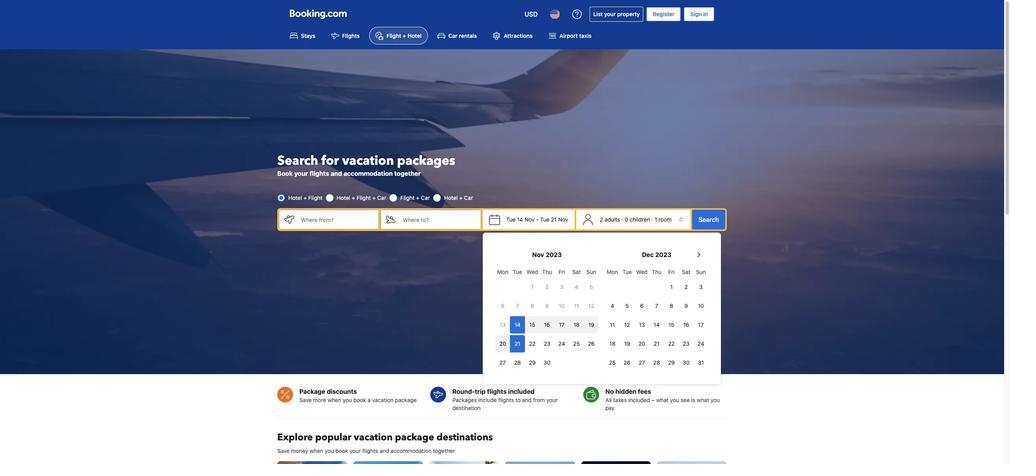 Task type: vqa. For each thing, say whether or not it's contained in the screenshot.


Task type: locate. For each thing, give the bounding box(es) containing it.
your down popular
[[350, 448, 361, 455]]

1 20 from the left
[[500, 341, 506, 347]]

·
[[622, 216, 624, 223], [652, 216, 654, 223]]

usd button
[[520, 5, 543, 24]]

0 horizontal spatial mon
[[498, 269, 509, 276]]

14 inside option
[[515, 322, 521, 328]]

1 horizontal spatial 18
[[610, 341, 616, 347]]

24 inside option
[[698, 341, 705, 347]]

29
[[529, 360, 536, 366], [669, 360, 675, 366]]

15 for 15 checkbox
[[530, 322, 536, 328]]

flight + car
[[401, 195, 430, 201]]

26 right 25 "option"
[[624, 360, 631, 366]]

9 inside checkbox
[[685, 303, 688, 309]]

18 inside 18 checkbox
[[574, 322, 580, 328]]

1 vertical spatial save
[[277, 448, 290, 455]]

save left money
[[277, 448, 290, 455]]

19 inside checkbox
[[625, 341, 631, 347]]

28 inside "option"
[[654, 360, 661, 366]]

destination
[[453, 405, 481, 412]]

28 for 28 nov 2023 checkbox
[[515, 360, 521, 366]]

search inside button
[[699, 216, 720, 223]]

1 fri from the left
[[559, 269, 565, 276]]

23 inside 23 option
[[544, 341, 551, 347]]

29 for the 29 nov 2023 option
[[529, 360, 536, 366]]

30 right the 29 nov 2023 option
[[544, 360, 551, 366]]

14 for 14 nov 2023 option
[[515, 322, 521, 328]]

0 horizontal spatial 19
[[589, 322, 595, 328]]

1 vertical spatial 5
[[626, 303, 629, 309]]

when right money
[[310, 448, 324, 455]]

0 vertical spatial 18
[[574, 322, 580, 328]]

vacation up hotel + flight + car
[[342, 152, 394, 170]]

26 inside option
[[624, 360, 631, 366]]

0 horizontal spatial 27
[[500, 360, 506, 366]]

round-trip flights included packages include flights to and from your destination
[[453, 388, 558, 412]]

hotel + flight + car
[[337, 195, 386, 201]]

you down popular
[[325, 448, 334, 455]]

thu
[[543, 269, 552, 276], [652, 269, 662, 276]]

30 for 30 option
[[544, 360, 551, 366]]

1 vertical spatial and
[[523, 397, 532, 404]]

22 right 21 nov 2023 option
[[529, 341, 536, 347]]

21 inside option
[[515, 341, 521, 347]]

3
[[561, 284, 564, 291], [700, 284, 703, 291]]

1 horizontal spatial 17
[[699, 322, 704, 328]]

24 Nov 2023 checkbox
[[555, 335, 570, 353]]

1 left the 2 nov 2023 "checkbox"
[[531, 284, 534, 291]]

5 for 5 "checkbox"
[[626, 303, 629, 309]]

thu up the 2 nov 2023 "checkbox"
[[543, 269, 552, 276]]

2 sun from the left
[[697, 269, 706, 276]]

sun up 3 "option"
[[697, 269, 706, 276]]

1 vertical spatial 26
[[624, 360, 631, 366]]

7 inside checkbox
[[656, 303, 659, 309]]

30 Nov 2023 checkbox
[[540, 354, 555, 372]]

11 for the 11 option
[[574, 303, 579, 309]]

accommodation inside 'search for vacation packages book your flights and accommodation together'
[[344, 170, 393, 177]]

1 inside checkbox
[[671, 284, 673, 291]]

17 left 18 checkbox
[[559, 322, 565, 328]]

0 horizontal spatial book
[[336, 448, 348, 455]]

1 horizontal spatial 30
[[683, 360, 690, 366]]

save down the package
[[300, 397, 312, 404]]

27 Dec 2023 checkbox
[[635, 354, 650, 372]]

2023 right dec
[[656, 251, 672, 259]]

sat for nov 2023
[[573, 269, 581, 276]]

4 inside '4 nov 2023' option
[[575, 284, 579, 291]]

when
[[328, 397, 342, 404], [310, 448, 324, 455]]

17 right 16 dec 2023 checkbox
[[699, 322, 704, 328]]

0 horizontal spatial 7
[[516, 303, 519, 309]]

sat up the 2 checkbox
[[683, 269, 691, 276]]

21 cell
[[511, 334, 525, 353]]

2 8 from the left
[[670, 303, 674, 309]]

18 for 18 checkbox
[[610, 341, 616, 347]]

package inside explore popular vacation package destinations save money when you book your flights and accommodation together
[[395, 431, 434, 445]]

5 right '4 nov 2023' option
[[590, 284, 593, 291]]

22 for 22 option
[[529, 341, 536, 347]]

17 Nov 2023 checkbox
[[555, 317, 570, 334]]

0 horizontal spatial sat
[[573, 269, 581, 276]]

16 inside option
[[544, 322, 550, 328]]

+ for flight + hotel
[[403, 32, 406, 39]]

you left "see"
[[671, 397, 680, 404]]

0 horizontal spatial together
[[395, 170, 421, 177]]

2 right 1 nov 2023 option
[[546, 284, 549, 291]]

search for search
[[699, 216, 720, 223]]

13 inside option
[[639, 322, 645, 328]]

0 horizontal spatial 16
[[544, 322, 550, 328]]

2 6 from the left
[[641, 303, 644, 309]]

vacation inside 'search for vacation packages book your flights and accommodation together'
[[342, 152, 394, 170]]

29 right 28 dec 2023 "option"
[[669, 360, 675, 366]]

30
[[544, 360, 551, 366], [683, 360, 690, 366]]

0 horizontal spatial save
[[277, 448, 290, 455]]

1 horizontal spatial 19
[[625, 341, 631, 347]]

1 28 from the left
[[515, 360, 521, 366]]

16 for '16' option
[[544, 322, 550, 328]]

15 left '16' option
[[530, 322, 536, 328]]

13
[[500, 322, 506, 328], [639, 322, 645, 328]]

2 20 from the left
[[639, 341, 646, 347]]

1 wed from the left
[[527, 269, 538, 276]]

8 inside "8 dec 2023" checkbox
[[670, 303, 674, 309]]

you right is
[[711, 397, 720, 404]]

8 for 8 nov 2023 option
[[531, 303, 534, 309]]

21
[[551, 216, 557, 223], [515, 341, 521, 347], [654, 341, 660, 347]]

30 right 29 option
[[683, 360, 690, 366]]

2023 for dec 2023
[[656, 251, 672, 259]]

1 horizontal spatial 26
[[624, 360, 631, 366]]

28 inside checkbox
[[515, 360, 521, 366]]

17 for 17 nov 2023 option
[[559, 322, 565, 328]]

wed
[[527, 269, 538, 276], [637, 269, 648, 276]]

1 horizontal spatial 20
[[639, 341, 646, 347]]

14 Dec 2023 checkbox
[[650, 317, 665, 334]]

what right '–'
[[657, 397, 669, 404]]

30 for 30 dec 2023 checkbox
[[683, 360, 690, 366]]

20 left 21 nov 2023 option
[[500, 341, 506, 347]]

0 horizontal spatial 8
[[531, 303, 534, 309]]

1 10 from the left
[[559, 303, 565, 309]]

29 Nov 2023 checkbox
[[525, 354, 540, 372]]

+ inside flight + hotel link
[[403, 32, 406, 39]]

stays link
[[284, 27, 322, 45]]

2 sat from the left
[[683, 269, 691, 276]]

2 16 from the left
[[684, 322, 690, 328]]

26 right "25 nov 2023" option
[[588, 341, 595, 347]]

4 inside 4 dec 2023 checkbox
[[611, 303, 615, 309]]

your right list
[[605, 11, 616, 17]]

0 horizontal spatial 1
[[531, 284, 534, 291]]

23 for 23 option
[[544, 341, 551, 347]]

21 right 20 option
[[515, 341, 521, 347]]

wed down dec
[[637, 269, 648, 276]]

thu for dec
[[652, 269, 662, 276]]

grid for nov
[[496, 264, 599, 372]]

1 horizontal spatial 9
[[685, 303, 688, 309]]

together down destinations
[[433, 448, 455, 455]]

0 horizontal spatial 25
[[574, 341, 580, 347]]

included down "fees"
[[629, 397, 651, 404]]

thu for nov
[[543, 269, 552, 276]]

22
[[529, 341, 536, 347], [669, 341, 675, 347]]

1 horizontal spatial 3
[[700, 284, 703, 291]]

25 for 25 "option"
[[610, 360, 616, 366]]

taxis
[[580, 32, 592, 39]]

27 Nov 2023 checkbox
[[496, 354, 511, 372]]

8 right 7 checkbox
[[670, 303, 674, 309]]

2023
[[546, 251, 562, 259], [656, 251, 672, 259]]

31 Dec 2023 checkbox
[[694, 354, 709, 372]]

28 Nov 2023 checkbox
[[511, 354, 525, 372]]

included up to
[[509, 388, 535, 396]]

28 Dec 2023 checkbox
[[650, 354, 665, 372]]

2 horizontal spatial and
[[523, 397, 532, 404]]

when down discounts
[[328, 397, 342, 404]]

0 horizontal spatial 15
[[530, 322, 536, 328]]

9 Dec 2023 checkbox
[[679, 298, 694, 315]]

dec
[[642, 251, 654, 259]]

included
[[509, 388, 535, 396], [629, 397, 651, 404]]

sign in link
[[685, 7, 715, 21]]

0 horizontal spatial 2023
[[546, 251, 562, 259]]

1 inside option
[[531, 284, 534, 291]]

7
[[516, 303, 519, 309], [656, 303, 659, 309]]

0 horizontal spatial 20
[[500, 341, 506, 347]]

14 inside checkbox
[[654, 322, 660, 328]]

mon for nov
[[498, 269, 509, 276]]

5 Nov 2023 checkbox
[[584, 279, 599, 296]]

9
[[546, 303, 549, 309], [685, 303, 688, 309]]

1 horizontal spatial and
[[380, 448, 389, 455]]

30 inside checkbox
[[683, 360, 690, 366]]

8 inside 8 nov 2023 option
[[531, 303, 534, 309]]

12
[[589, 303, 595, 309], [625, 322, 631, 328]]

0 vertical spatial package
[[395, 397, 417, 404]]

1 sun from the left
[[587, 269, 597, 276]]

25 for "25 nov 2023" option
[[574, 341, 580, 347]]

0 horizontal spatial 4
[[575, 284, 579, 291]]

1 horizontal spatial 1
[[655, 216, 658, 223]]

15 inside checkbox
[[530, 322, 536, 328]]

1 horizontal spatial 10
[[699, 303, 704, 309]]

nov
[[525, 216, 535, 223], [559, 216, 569, 223], [533, 251, 545, 259]]

2 10 from the left
[[699, 303, 704, 309]]

14 left 15 option
[[654, 322, 660, 328]]

24 left "25 nov 2023" option
[[559, 341, 566, 347]]

5
[[590, 284, 593, 291], [626, 303, 629, 309]]

fri up 1 checkbox
[[669, 269, 675, 276]]

2 package from the top
[[395, 431, 434, 445]]

11 inside option
[[610, 322, 615, 328]]

0 horizontal spatial included
[[509, 388, 535, 396]]

0 horizontal spatial 10
[[559, 303, 565, 309]]

26 for 26 nov 2023 "option"
[[588, 341, 595, 347]]

flights
[[342, 32, 360, 39]]

1 vertical spatial 18
[[610, 341, 616, 347]]

26 Nov 2023 checkbox
[[584, 335, 599, 353]]

included inside round-trip flights included packages include flights to and from your destination
[[509, 388, 535, 396]]

11
[[574, 303, 579, 309], [610, 322, 615, 328]]

1 horizontal spatial together
[[433, 448, 455, 455]]

20
[[500, 341, 506, 347], [639, 341, 646, 347]]

14
[[517, 216, 523, 223], [515, 322, 521, 328], [654, 322, 660, 328]]

3 inside option
[[561, 284, 564, 291]]

27
[[500, 360, 506, 366], [639, 360, 646, 366]]

15 right 14 checkbox
[[669, 322, 675, 328]]

1 package from the top
[[395, 397, 417, 404]]

· right the children
[[652, 216, 654, 223]]

12 right 11 option at bottom right
[[625, 322, 631, 328]]

19 inside checkbox
[[589, 322, 595, 328]]

1 30 from the left
[[544, 360, 551, 366]]

0 vertical spatial and
[[331, 170, 342, 177]]

booking.com online hotel reservations image
[[290, 9, 347, 19]]

22 Nov 2023 checkbox
[[525, 335, 540, 353]]

1 thu from the left
[[543, 269, 552, 276]]

2 adults · 0 children · 1 room
[[600, 216, 672, 223]]

you down discounts
[[343, 397, 352, 404]]

included inside no hidden fees all taxes included – what you see is what you pay
[[629, 397, 651, 404]]

13 left 14 nov 2023 option
[[500, 322, 506, 328]]

4 left 5 "checkbox"
[[611, 303, 615, 309]]

24 right 23 "option"
[[698, 341, 705, 347]]

grid
[[496, 264, 599, 372], [605, 264, 709, 372]]

9 Nov 2023 checkbox
[[540, 298, 555, 315]]

0 vertical spatial 19
[[589, 322, 595, 328]]

1 horizontal spatial wed
[[637, 269, 648, 276]]

21 inside checkbox
[[654, 341, 660, 347]]

25 inside "option"
[[610, 360, 616, 366]]

10 for 10 dec 2023 checkbox
[[699, 303, 704, 309]]

20 inside 20 dec 2023 checkbox
[[639, 341, 646, 347]]

25 right the 24 checkbox
[[574, 341, 580, 347]]

2 28 from the left
[[654, 360, 661, 366]]

2 3 from the left
[[700, 284, 703, 291]]

1 22 from the left
[[529, 341, 536, 347]]

your right from
[[547, 397, 558, 404]]

2 horizontal spatial 21
[[654, 341, 660, 347]]

vacation down a
[[354, 431, 393, 445]]

2 24 from the left
[[698, 341, 705, 347]]

hotel + car
[[444, 195, 473, 201]]

2 inside the 2 checkbox
[[685, 284, 688, 291]]

6 right 5 "checkbox"
[[641, 303, 644, 309]]

5 for "5 nov 2023" option
[[590, 284, 593, 291]]

8
[[531, 303, 534, 309], [670, 303, 674, 309]]

0 horizontal spatial 5
[[590, 284, 593, 291]]

0 horizontal spatial 12
[[589, 303, 595, 309]]

nov left -
[[525, 216, 535, 223]]

2 wed from the left
[[637, 269, 648, 276]]

rentals
[[459, 32, 477, 39]]

1 vertical spatial together
[[433, 448, 455, 455]]

10 inside checkbox
[[699, 303, 704, 309]]

0
[[625, 216, 629, 223]]

1 horizontal spatial 5
[[626, 303, 629, 309]]

packages
[[397, 152, 456, 170]]

1 horizontal spatial 29
[[669, 360, 675, 366]]

8 for "8 dec 2023" checkbox
[[670, 303, 674, 309]]

your
[[605, 11, 616, 17], [294, 170, 308, 177], [547, 397, 558, 404], [350, 448, 361, 455]]

11 inside option
[[574, 303, 579, 309]]

18
[[574, 322, 580, 328], [610, 341, 616, 347]]

for
[[322, 152, 339, 170]]

2 9 from the left
[[685, 303, 688, 309]]

0 vertical spatial included
[[509, 388, 535, 396]]

3 for nov 2023
[[561, 284, 564, 291]]

12 inside option
[[589, 303, 595, 309]]

0 horizontal spatial 18
[[574, 322, 580, 328]]

30 inside option
[[544, 360, 551, 366]]

1 vertical spatial package
[[395, 431, 434, 445]]

3 left '4 nov 2023' option
[[561, 284, 564, 291]]

1 Dec 2023 checkbox
[[665, 279, 679, 296]]

book inside package discounts save more when you book a vacation package
[[354, 397, 366, 404]]

and inside 'search for vacation packages book your flights and accommodation together'
[[331, 170, 342, 177]]

0 horizontal spatial 17
[[559, 322, 565, 328]]

18 inside 18 checkbox
[[610, 341, 616, 347]]

tue up 7 nov 2023 checkbox in the right of the page
[[513, 269, 523, 276]]

1 horizontal spatial included
[[629, 397, 651, 404]]

dec 2023
[[642, 251, 672, 259]]

2 27 from the left
[[639, 360, 646, 366]]

save inside package discounts save more when you book a vacation package
[[300, 397, 312, 404]]

when inside explore popular vacation package destinations save money when you book your flights and accommodation together
[[310, 448, 324, 455]]

15 inside option
[[669, 322, 675, 328]]

18 left '19' checkbox
[[610, 341, 616, 347]]

2 grid from the left
[[605, 264, 709, 372]]

1 sat from the left
[[573, 269, 581, 276]]

1 grid from the left
[[496, 264, 599, 372]]

book
[[354, 397, 366, 404], [336, 448, 348, 455]]

no hidden fees all taxes included – what you see is what you pay
[[606, 388, 720, 412]]

10 Dec 2023 checkbox
[[694, 298, 709, 315]]

2 Dec 2023 checkbox
[[679, 279, 694, 296]]

save inside explore popular vacation package destinations save money when you book your flights and accommodation together
[[277, 448, 290, 455]]

0 horizontal spatial 3
[[561, 284, 564, 291]]

9 right 8 nov 2023 option
[[546, 303, 549, 309]]

pay
[[606, 405, 615, 412]]

1 horizontal spatial what
[[697, 397, 710, 404]]

2 thu from the left
[[652, 269, 662, 276]]

room
[[659, 216, 672, 223]]

your inside 'search for vacation packages book your flights and accommodation together'
[[294, 170, 308, 177]]

1 what from the left
[[657, 397, 669, 404]]

0 horizontal spatial grid
[[496, 264, 599, 372]]

16
[[544, 322, 550, 328], [684, 322, 690, 328]]

7 right the '6 nov 2023' checkbox in the bottom of the page
[[516, 303, 519, 309]]

1 vertical spatial 19
[[625, 341, 631, 347]]

1 horizontal spatial 7
[[656, 303, 659, 309]]

29 right 28 nov 2023 checkbox
[[529, 360, 536, 366]]

destinations
[[437, 431, 493, 445]]

flight
[[387, 32, 402, 39], [309, 195, 323, 201], [357, 195, 371, 201], [401, 195, 415, 201]]

1 horizontal spatial grid
[[605, 264, 709, 372]]

0 horizontal spatial ·
[[622, 216, 624, 223]]

26 inside "option"
[[588, 341, 595, 347]]

12 inside checkbox
[[625, 322, 631, 328]]

13 left 14 checkbox
[[639, 322, 645, 328]]

vacation inside explore popular vacation package destinations save money when you book your flights and accommodation together
[[354, 431, 393, 445]]

1 horizontal spatial sun
[[697, 269, 706, 276]]

0 vertical spatial together
[[395, 170, 421, 177]]

5 inside "checkbox"
[[626, 303, 629, 309]]

1 vertical spatial 25
[[610, 360, 616, 366]]

23
[[544, 341, 551, 347], [683, 341, 690, 347]]

2 mon from the left
[[607, 269, 618, 276]]

17 inside option
[[559, 322, 565, 328]]

1 Nov 2023 checkbox
[[525, 279, 540, 296]]

1 2023 from the left
[[546, 251, 562, 259]]

22 right "21" checkbox
[[669, 341, 675, 347]]

4 Nov 2023 checkbox
[[570, 279, 584, 296]]

0 vertical spatial 25
[[574, 341, 580, 347]]

16 Dec 2023 checkbox
[[679, 317, 694, 334]]

2023 up the 2 nov 2023 "checkbox"
[[546, 251, 562, 259]]

1 left the 2 checkbox
[[671, 284, 673, 291]]

1 15 from the left
[[530, 322, 536, 328]]

1 horizontal spatial search
[[699, 216, 720, 223]]

attractions link
[[487, 27, 539, 45]]

0 vertical spatial when
[[328, 397, 342, 404]]

· left '0'
[[622, 216, 624, 223]]

book
[[277, 170, 293, 177]]

1 24 from the left
[[559, 341, 566, 347]]

7 Dec 2023 checkbox
[[650, 298, 665, 315]]

25 left 26 dec 2023 option at the right bottom of page
[[610, 360, 616, 366]]

0 vertical spatial 12
[[589, 303, 595, 309]]

mon for dec
[[607, 269, 618, 276]]

0 horizontal spatial 6
[[501, 303, 505, 309]]

1 for nov 2023
[[531, 284, 534, 291]]

11 right 10 option
[[574, 303, 579, 309]]

1 horizontal spatial 25
[[610, 360, 616, 366]]

2 13 from the left
[[639, 322, 645, 328]]

12 right the 11 option
[[589, 303, 595, 309]]

23 right 22 checkbox
[[683, 341, 690, 347]]

2 22 from the left
[[669, 341, 675, 347]]

22 inside option
[[529, 341, 536, 347]]

12 for '12' checkbox
[[625, 322, 631, 328]]

flight + hotel
[[387, 32, 422, 39]]

1
[[655, 216, 658, 223], [531, 284, 534, 291], [671, 284, 673, 291]]

2 29 from the left
[[669, 360, 675, 366]]

you inside explore popular vacation package destinations save money when you book your flights and accommodation together
[[325, 448, 334, 455]]

list your property
[[594, 11, 640, 17]]

4 for 4 dec 2023 checkbox
[[611, 303, 615, 309]]

16 cell
[[540, 315, 555, 334]]

0 horizontal spatial 24
[[559, 341, 566, 347]]

package inside package discounts save more when you book a vacation package
[[395, 397, 417, 404]]

4 right 3 nov 2023 option
[[575, 284, 579, 291]]

1 horizontal spatial 22
[[669, 341, 675, 347]]

0 horizontal spatial 22
[[529, 341, 536, 347]]

20 Dec 2023 checkbox
[[635, 335, 650, 353]]

19 for '19' checkbox
[[625, 341, 631, 347]]

hotel
[[408, 32, 422, 39], [289, 195, 302, 201], [337, 195, 351, 201], [444, 195, 458, 201]]

25 inside option
[[574, 341, 580, 347]]

2 30 from the left
[[683, 360, 690, 366]]

0 vertical spatial 11
[[574, 303, 579, 309]]

register
[[653, 11, 675, 17]]

2 horizontal spatial 2
[[685, 284, 688, 291]]

accommodation inside explore popular vacation package destinations save money when you book your flights and accommodation together
[[391, 448, 432, 455]]

1 horizontal spatial 8
[[670, 303, 674, 309]]

mon up 4 dec 2023 checkbox
[[607, 269, 618, 276]]

5 Dec 2023 checkbox
[[620, 298, 635, 315]]

1 horizontal spatial mon
[[607, 269, 618, 276]]

1 23 from the left
[[544, 341, 551, 347]]

0 horizontal spatial 21
[[515, 341, 521, 347]]

19 Nov 2023 checkbox
[[584, 317, 599, 334]]

28
[[515, 360, 521, 366], [654, 360, 661, 366]]

24 inside checkbox
[[559, 341, 566, 347]]

1 left room
[[655, 216, 658, 223]]

10
[[559, 303, 565, 309], [699, 303, 704, 309]]

25 Dec 2023 checkbox
[[605, 354, 620, 372]]

23 for 23 "option"
[[683, 341, 690, 347]]

9 for 9 checkbox
[[685, 303, 688, 309]]

1 9 from the left
[[546, 303, 549, 309]]

1 horizontal spatial sat
[[683, 269, 691, 276]]

2 15 from the left
[[669, 322, 675, 328]]

0 vertical spatial 4
[[575, 284, 579, 291]]

2 23 from the left
[[683, 341, 690, 347]]

2 fri from the left
[[669, 269, 675, 276]]

thu down dec 2023
[[652, 269, 662, 276]]

18 Dec 2023 checkbox
[[605, 335, 620, 353]]

your inside round-trip flights included packages include flights to and from your destination
[[547, 397, 558, 404]]

16 right 15 checkbox
[[544, 322, 550, 328]]

0 horizontal spatial 11
[[574, 303, 579, 309]]

flights inside 'search for vacation packages book your flights and accommodation together'
[[310, 170, 329, 177]]

5 inside option
[[590, 284, 593, 291]]

5 left "6" checkbox
[[626, 303, 629, 309]]

9 right "8 dec 2023" checkbox
[[685, 303, 688, 309]]

0 horizontal spatial 23
[[544, 341, 551, 347]]

17 inside "option"
[[699, 322, 704, 328]]

18 for 18 checkbox
[[574, 322, 580, 328]]

14 Nov 2023 checkbox
[[511, 317, 525, 334]]

accommodation
[[344, 170, 393, 177], [391, 448, 432, 455]]

13 Nov 2023 checkbox
[[496, 317, 511, 334]]

2 right 1 checkbox
[[685, 284, 688, 291]]

grid for dec
[[605, 264, 709, 372]]

16 for 16 dec 2023 checkbox
[[684, 322, 690, 328]]

airport
[[560, 32, 578, 39]]

sat up '4 nov 2023' option
[[573, 269, 581, 276]]

6 for the '6 nov 2023' checkbox in the bottom of the page
[[501, 303, 505, 309]]

0 vertical spatial 26
[[588, 341, 595, 347]]

0 horizontal spatial 9
[[546, 303, 549, 309]]

2 7 from the left
[[656, 303, 659, 309]]

23 inside 23 "option"
[[683, 341, 690, 347]]

0 horizontal spatial what
[[657, 397, 669, 404]]

2 inside the 2 nov 2023 "checkbox"
[[546, 284, 549, 291]]

fri for dec 2023
[[669, 269, 675, 276]]

0 horizontal spatial 26
[[588, 341, 595, 347]]

0 horizontal spatial 13
[[500, 322, 506, 328]]

1 horizontal spatial fri
[[669, 269, 675, 276]]

0 vertical spatial book
[[354, 397, 366, 404]]

1 3 from the left
[[561, 284, 564, 291]]

sun for nov 2023
[[587, 269, 597, 276]]

fri up 3 nov 2023 option
[[559, 269, 565, 276]]

1 vertical spatial when
[[310, 448, 324, 455]]

13 inside option
[[500, 322, 506, 328]]

26 Dec 2023 checkbox
[[620, 354, 635, 372]]

1 vertical spatial included
[[629, 397, 651, 404]]

vacation right a
[[372, 397, 394, 404]]

1 29 from the left
[[529, 360, 536, 366]]

6 left 7 nov 2023 checkbox in the right of the page
[[501, 303, 505, 309]]

mon up the '6 nov 2023' checkbox in the bottom of the page
[[498, 269, 509, 276]]

Where from? field
[[295, 210, 379, 230]]

adults
[[605, 216, 621, 223]]

wed up 1 nov 2023 option
[[527, 269, 538, 276]]

+
[[403, 32, 406, 39], [304, 195, 307, 201], [352, 195, 355, 201], [373, 195, 376, 201], [416, 195, 420, 201], [460, 195, 463, 201]]

14 left 15 checkbox
[[515, 322, 521, 328]]

23 right 22 option
[[544, 341, 551, 347]]

children
[[630, 216, 651, 223]]

21 right -
[[551, 216, 557, 223]]

fri
[[559, 269, 565, 276], [669, 269, 675, 276]]

+ for flight + car
[[416, 195, 420, 201]]

2 left adults
[[600, 216, 604, 223]]

1 7 from the left
[[516, 303, 519, 309]]

search
[[277, 152, 318, 170], [699, 216, 720, 223]]

1 17 from the left
[[559, 322, 565, 328]]

3 right the 2 checkbox
[[700, 284, 703, 291]]

0 vertical spatial 5
[[590, 284, 593, 291]]

search inside 'search for vacation packages book your flights and accommodation together'
[[277, 152, 318, 170]]

18 right 17 nov 2023 option
[[574, 322, 580, 328]]

7 left "8 dec 2023" checkbox
[[656, 303, 659, 309]]

tue
[[507, 216, 516, 223], [541, 216, 550, 223], [513, 269, 523, 276], [623, 269, 632, 276]]

book left a
[[354, 397, 366, 404]]

0 vertical spatial search
[[277, 152, 318, 170]]

25 Nov 2023 checkbox
[[570, 335, 584, 353]]

26
[[588, 341, 595, 347], [624, 360, 631, 366]]

1 13 from the left
[[500, 322, 506, 328]]

2 17 from the left
[[699, 322, 704, 328]]

hotel inside flight + hotel link
[[408, 32, 422, 39]]

when inside package discounts save more when you book a vacation package
[[328, 397, 342, 404]]

27 left 28 nov 2023 checkbox
[[500, 360, 506, 366]]

7 inside checkbox
[[516, 303, 519, 309]]

see
[[681, 397, 690, 404]]

attractions
[[504, 32, 533, 39]]

15 Nov 2023 checkbox
[[525, 317, 540, 334]]

round-
[[453, 388, 475, 396]]

29 for 29 option
[[669, 360, 675, 366]]

20 inside 20 option
[[500, 341, 506, 347]]

book down popular
[[336, 448, 348, 455]]

1 horizontal spatial 11
[[610, 322, 615, 328]]

your right book
[[294, 170, 308, 177]]

11 left '12' checkbox
[[610, 322, 615, 328]]

7 for 7 checkbox
[[656, 303, 659, 309]]

1 8 from the left
[[531, 303, 534, 309]]

1 horizontal spatial 24
[[698, 341, 705, 347]]

7 for 7 nov 2023 checkbox in the right of the page
[[516, 303, 519, 309]]

10 inside option
[[559, 303, 565, 309]]

16 inside 16 dec 2023 checkbox
[[684, 322, 690, 328]]

1 mon from the left
[[498, 269, 509, 276]]

3 inside "option"
[[700, 284, 703, 291]]

1 horizontal spatial 2
[[600, 216, 604, 223]]

1 6 from the left
[[501, 303, 505, 309]]

0 horizontal spatial and
[[331, 170, 342, 177]]

8 right 7 nov 2023 checkbox in the right of the page
[[531, 303, 534, 309]]

22 inside checkbox
[[669, 341, 675, 347]]

1 horizontal spatial 23
[[683, 341, 690, 347]]

27 right 26 dec 2023 option at the right bottom of page
[[639, 360, 646, 366]]

1 16 from the left
[[544, 322, 550, 328]]

2 2023 from the left
[[656, 251, 672, 259]]

from
[[533, 397, 545, 404]]

1 horizontal spatial save
[[300, 397, 312, 404]]

21 for "21" checkbox
[[654, 341, 660, 347]]

what right is
[[697, 397, 710, 404]]

0 vertical spatial accommodation
[[344, 170, 393, 177]]

11 for 11 option at bottom right
[[610, 322, 615, 328]]

0 horizontal spatial 30
[[544, 360, 551, 366]]

a
[[368, 397, 371, 404]]

2 vertical spatial vacation
[[354, 431, 393, 445]]

together down packages
[[395, 170, 421, 177]]

9 inside "option"
[[546, 303, 549, 309]]



Task type: describe. For each thing, give the bounding box(es) containing it.
20 Nov 2023 checkbox
[[496, 335, 511, 353]]

explore
[[277, 431, 313, 445]]

21 Dec 2023 checkbox
[[650, 335, 665, 353]]

3 Nov 2023 checkbox
[[555, 279, 570, 296]]

hidden
[[616, 388, 637, 396]]

sign
[[691, 11, 702, 17]]

more
[[313, 397, 326, 404]]

car rentals
[[449, 32, 477, 39]]

tue 14 nov - tue 21 nov
[[507, 216, 569, 223]]

popular
[[315, 431, 352, 445]]

13 for 13 nov 2023 option
[[500, 322, 506, 328]]

and inside explore popular vacation package destinations save money when you book your flights and accommodation together
[[380, 448, 389, 455]]

flights inside explore popular vacation package destinations save money when you book your flights and accommodation together
[[363, 448, 378, 455]]

nov 2023
[[533, 251, 562, 259]]

search for search for vacation packages book your flights and accommodation together
[[277, 152, 318, 170]]

26 for 26 dec 2023 option at the right bottom of page
[[624, 360, 631, 366]]

hotel for hotel + flight + car
[[337, 195, 351, 201]]

11 Nov 2023 checkbox
[[570, 298, 584, 315]]

12 Nov 2023 checkbox
[[584, 298, 599, 315]]

list
[[594, 11, 603, 17]]

1 for dec 2023
[[671, 284, 673, 291]]

vacation inside package discounts save more when you book a vacation package
[[372, 397, 394, 404]]

12 for the 12 nov 2023 option
[[589, 303, 595, 309]]

money
[[291, 448, 308, 455]]

+ for hotel + flight + car
[[352, 195, 355, 201]]

to
[[516, 397, 521, 404]]

20 for 20 dec 2023 checkbox
[[639, 341, 646, 347]]

20 for 20 option
[[500, 341, 506, 347]]

fees
[[638, 388, 652, 396]]

17 for 17 dec 2023 "option"
[[699, 322, 704, 328]]

19 for 19 checkbox in the right bottom of the page
[[589, 322, 595, 328]]

trip
[[475, 388, 486, 396]]

nov up 1 nov 2023 option
[[533, 251, 545, 259]]

wed for nov 2023
[[527, 269, 538, 276]]

2 Nov 2023 checkbox
[[540, 279, 555, 296]]

sat for dec 2023
[[683, 269, 691, 276]]

together inside explore popular vacation package destinations save money when you book your flights and accommodation together
[[433, 448, 455, 455]]

+ for hotel + flight
[[304, 195, 307, 201]]

–
[[652, 397, 655, 404]]

-
[[537, 216, 539, 223]]

7 Nov 2023 checkbox
[[511, 298, 525, 315]]

24 for the 24 checkbox
[[559, 341, 566, 347]]

2023 for nov 2023
[[546, 251, 562, 259]]

packages
[[453, 397, 477, 404]]

search button
[[693, 210, 726, 230]]

discounts
[[327, 388, 357, 396]]

package
[[300, 388, 326, 396]]

include
[[479, 397, 497, 404]]

24 Dec 2023 checkbox
[[694, 335, 709, 353]]

16 Nov 2023 checkbox
[[540, 317, 555, 334]]

19 Dec 2023 checkbox
[[620, 335, 635, 353]]

all
[[606, 397, 612, 404]]

14 for 14 checkbox
[[654, 322, 660, 328]]

22 for 22 checkbox
[[669, 341, 675, 347]]

15 for 15 option
[[669, 322, 675, 328]]

list your property link
[[590, 7, 644, 22]]

nov right -
[[559, 216, 569, 223]]

flight + hotel link
[[369, 27, 428, 45]]

wed for dec 2023
[[637, 269, 648, 276]]

vacation for package
[[354, 431, 393, 445]]

search for vacation packages book your flights and accommodation together
[[277, 152, 456, 177]]

1 horizontal spatial 21
[[551, 216, 557, 223]]

sign in
[[691, 11, 708, 17]]

9 for 9 "option"
[[546, 303, 549, 309]]

23 Nov 2023 checkbox
[[540, 335, 555, 353]]

vacation for packages
[[342, 152, 394, 170]]

Where to? field
[[397, 210, 481, 230]]

21 for 21 nov 2023 option
[[515, 341, 521, 347]]

airport taxis link
[[543, 27, 598, 45]]

you inside package discounts save more when you book a vacation package
[[343, 397, 352, 404]]

8 Dec 2023 checkbox
[[665, 298, 679, 315]]

in
[[704, 11, 708, 17]]

2 what from the left
[[697, 397, 710, 404]]

24 for 24 dec 2023 option
[[698, 341, 705, 347]]

no
[[606, 388, 614, 396]]

8 Nov 2023 checkbox
[[525, 298, 540, 315]]

6 Nov 2023 checkbox
[[496, 298, 511, 315]]

3 Dec 2023 checkbox
[[694, 279, 709, 296]]

stays
[[301, 32, 316, 39]]

2 for nov 2023
[[546, 284, 549, 291]]

+ for hotel + car
[[460, 195, 463, 201]]

4 Dec 2023 checkbox
[[605, 298, 620, 315]]

10 Nov 2023 checkbox
[[555, 298, 570, 315]]

6 for "6" checkbox
[[641, 303, 644, 309]]

flights link
[[325, 27, 366, 45]]

6 Dec 2023 checkbox
[[635, 298, 650, 315]]

20 cell
[[496, 334, 511, 353]]

car rentals link
[[431, 27, 484, 45]]

tue right -
[[541, 216, 550, 223]]

30 Dec 2023 checkbox
[[679, 354, 694, 372]]

31
[[699, 360, 704, 366]]

hotel for hotel + flight
[[289, 195, 302, 201]]

tue up 5 "checkbox"
[[623, 269, 632, 276]]

hotel + flight
[[289, 195, 323, 201]]

2 for dec 2023
[[685, 284, 688, 291]]

usd
[[525, 11, 538, 18]]

fri for nov 2023
[[559, 269, 565, 276]]

1 27 from the left
[[500, 360, 506, 366]]

is
[[692, 397, 696, 404]]

14 cell
[[511, 315, 525, 334]]

11 Dec 2023 checkbox
[[605, 317, 620, 334]]

21 Nov 2023 checkbox
[[511, 335, 525, 353]]

sun for dec 2023
[[697, 269, 706, 276]]

22 Dec 2023 checkbox
[[665, 335, 679, 353]]

12 Dec 2023 checkbox
[[620, 317, 635, 334]]

4 for '4 nov 2023' option
[[575, 284, 579, 291]]

airport taxis
[[560, 32, 592, 39]]

23 Dec 2023 checkbox
[[679, 335, 694, 353]]

15 cell
[[525, 315, 540, 334]]

29 Dec 2023 checkbox
[[665, 354, 679, 372]]

14 left -
[[517, 216, 523, 223]]

your inside explore popular vacation package destinations save money when you book your flights and accommodation together
[[350, 448, 361, 455]]

hotel for hotel + car
[[444, 195, 458, 201]]

package discounts save more when you book a vacation package
[[300, 388, 417, 404]]

2 · from the left
[[652, 216, 654, 223]]

3 for dec 2023
[[700, 284, 703, 291]]

together inside 'search for vacation packages book your flights and accommodation together'
[[395, 170, 421, 177]]

10 for 10 option
[[559, 303, 565, 309]]

15 Dec 2023 checkbox
[[665, 317, 679, 334]]

13 for the 13 option
[[639, 322, 645, 328]]

18 cell
[[570, 315, 584, 334]]

18 Nov 2023 checkbox
[[570, 317, 584, 334]]

property
[[618, 11, 640, 17]]

1 · from the left
[[622, 216, 624, 223]]

register link
[[647, 7, 681, 21]]

taxes
[[614, 397, 627, 404]]

17 Dec 2023 checkbox
[[694, 317, 709, 334]]

13 Dec 2023 checkbox
[[635, 317, 650, 334]]

tue left -
[[507, 216, 516, 223]]

explore popular vacation package destinations save money when you book your flights and accommodation together
[[277, 431, 493, 455]]

28 for 28 dec 2023 "option"
[[654, 360, 661, 366]]

19 cell
[[584, 315, 599, 334]]

and inside round-trip flights included packages include flights to and from your destination
[[523, 397, 532, 404]]

17 cell
[[555, 315, 570, 334]]

book inside explore popular vacation package destinations save money when you book your flights and accommodation together
[[336, 448, 348, 455]]



